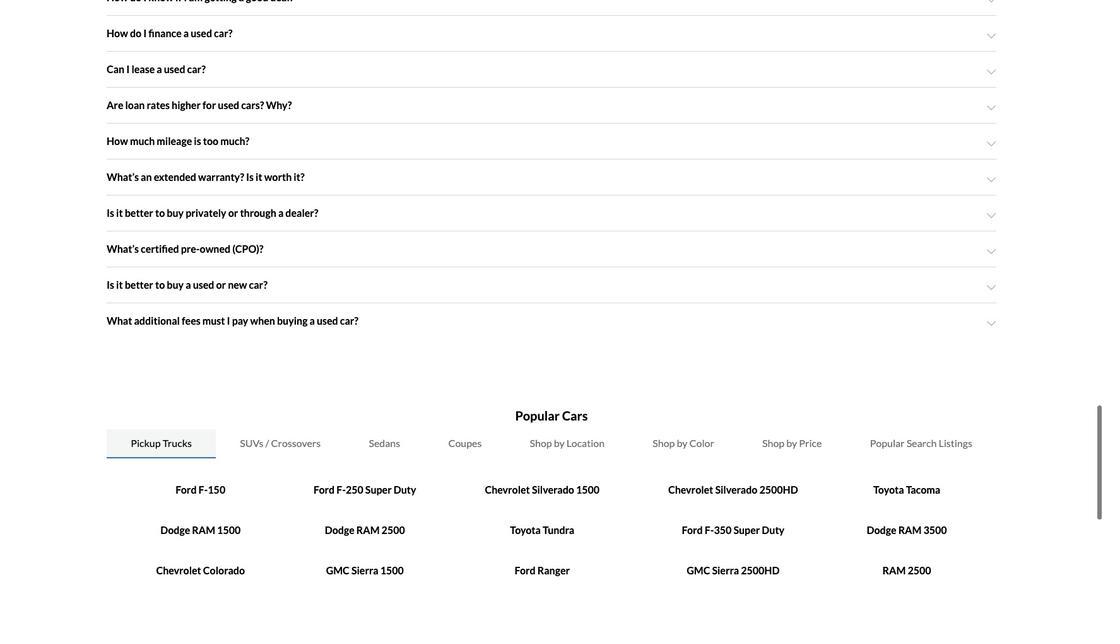 Task type: vqa. For each thing, say whether or not it's contained in the screenshot.
What'S
yes



Task type: locate. For each thing, give the bounding box(es) containing it.
1 vertical spatial it
[[116, 205, 123, 217]]

what's inside dropdown button
[[107, 169, 139, 181]]

ram down ford f-250 super duty link
[[356, 523, 380, 535]]

0 horizontal spatial by
[[554, 436, 565, 448]]

chevron down image for are loan rates higher for used cars? why?
[[986, 101, 996, 111]]

ford for ford f-250 super duty
[[314, 482, 335, 494]]

1 sierra from the left
[[351, 563, 378, 575]]

0 horizontal spatial f-
[[199, 482, 208, 494]]

duty
[[394, 482, 416, 494], [762, 523, 784, 535]]

0 horizontal spatial chevrolet
[[156, 563, 201, 575]]

warranty?
[[198, 169, 244, 181]]

1 chevron down image from the top
[[986, 65, 996, 75]]

0 vertical spatial toyota
[[873, 482, 904, 494]]

1 horizontal spatial silverado
[[715, 482, 758, 494]]

0 vertical spatial popular
[[515, 407, 560, 422]]

shop
[[530, 436, 552, 448], [653, 436, 675, 448], [762, 436, 785, 448]]

chevron down image inside what's certified pre-owned (cpo)? dropdown button
[[986, 245, 996, 255]]

super right 350
[[734, 523, 760, 535]]

2 silverado from the left
[[715, 482, 758, 494]]

2500
[[382, 523, 405, 535], [908, 563, 931, 575]]

how left do
[[107, 26, 128, 38]]

ranger
[[537, 563, 570, 575]]

when
[[250, 313, 275, 325]]

0 horizontal spatial dodge
[[160, 523, 190, 535]]

2 horizontal spatial i
[[227, 313, 230, 325]]

used inside the what additional fees must i pay when buying a used car? dropdown button
[[317, 313, 338, 325]]

dodge down toyota tacoma link
[[867, 523, 896, 535]]

1 gmc from the left
[[326, 563, 350, 575]]

dodge
[[160, 523, 190, 535], [325, 523, 354, 535], [867, 523, 896, 535]]

1 horizontal spatial 2500
[[908, 563, 931, 575]]

1 dodge from the left
[[160, 523, 190, 535]]

buy for a
[[167, 277, 184, 289]]

2 vertical spatial chevron down image
[[986, 209, 996, 219]]

1 vertical spatial how
[[107, 133, 128, 145]]

silverado up "tundra"
[[532, 482, 574, 494]]

1500 for chevrolet silverado 1500
[[576, 482, 600, 494]]

0 horizontal spatial shop
[[530, 436, 552, 448]]

is for is it better to buy privately or through a dealer?
[[107, 205, 114, 217]]

sierra down 350
[[712, 563, 739, 575]]

fees
[[182, 313, 200, 325]]

0 horizontal spatial 2500
[[382, 523, 405, 535]]

1500
[[576, 482, 600, 494], [217, 523, 241, 535], [380, 563, 404, 575]]

0 horizontal spatial super
[[365, 482, 392, 494]]

better for is it better to buy privately or through a dealer?
[[125, 205, 153, 217]]

a down pre-
[[186, 277, 191, 289]]

0 horizontal spatial popular
[[515, 407, 560, 422]]

chevron down image inside what's an extended warranty? is it worth it? dropdown button
[[986, 173, 996, 183]]

mileage
[[157, 133, 192, 145]]

1 horizontal spatial super
[[734, 523, 760, 535]]

privately
[[186, 205, 226, 217]]

car? right new
[[249, 277, 267, 289]]

how inside how do i finance a used car? dropdown button
[[107, 26, 128, 38]]

0 vertical spatial to
[[155, 205, 165, 217]]

gmc
[[326, 563, 350, 575], [687, 563, 710, 575]]

ford f-250 super duty
[[314, 482, 416, 494]]

dodge ram 3500 link
[[867, 523, 947, 535]]

f- for 250
[[336, 482, 346, 494]]

car?
[[214, 26, 232, 38], [187, 61, 206, 73], [249, 277, 267, 289], [340, 313, 359, 325]]

2 horizontal spatial f-
[[705, 523, 714, 535]]

2 by from the left
[[677, 436, 688, 448]]

3 shop from the left
[[762, 436, 785, 448]]

higher
[[172, 97, 201, 109]]

1 horizontal spatial gmc
[[687, 563, 710, 575]]

to for privately
[[155, 205, 165, 217]]

better up additional in the left of the page
[[125, 277, 153, 289]]

2500 down dodge ram 3500 link
[[908, 563, 931, 575]]

silverado up ford f-350 super duty
[[715, 482, 758, 494]]

what's left certified
[[107, 241, 139, 253]]

0 vertical spatial 1500
[[576, 482, 600, 494]]

1 horizontal spatial dodge
[[325, 523, 354, 535]]

chevrolet for chevrolet silverado 1500
[[485, 482, 530, 494]]

what's an extended warranty? is it worth it? button
[[107, 158, 996, 193]]

used right finance
[[191, 26, 212, 38]]

certified
[[141, 241, 179, 253]]

2 horizontal spatial by
[[786, 436, 797, 448]]

1 horizontal spatial or
[[228, 205, 238, 217]]

1 vertical spatial chevron down image
[[986, 173, 996, 183]]

what's an extended warranty? is it worth it?
[[107, 169, 305, 181]]

chevron down image inside is it better to buy a used or new car? dropdown button
[[986, 281, 996, 291]]

1 vertical spatial what's
[[107, 241, 139, 253]]

sierra down dodge ram 2500
[[351, 563, 378, 575]]

gmc down ford f-350 super duty link
[[687, 563, 710, 575]]

2 vertical spatial 1500
[[380, 563, 404, 575]]

for
[[203, 97, 216, 109]]

2 horizontal spatial shop
[[762, 436, 785, 448]]

ford left ranger
[[515, 563, 536, 575]]

1 horizontal spatial f-
[[336, 482, 346, 494]]

a right buying
[[310, 313, 315, 325]]

0 horizontal spatial 1500
[[217, 523, 241, 535]]

chevrolet left colorado
[[156, 563, 201, 575]]

what's certified pre-owned (cpo)?
[[107, 241, 263, 253]]

chevrolet
[[485, 482, 530, 494], [668, 482, 713, 494], [156, 563, 201, 575]]

0 vertical spatial super
[[365, 482, 392, 494]]

3 dodge from the left
[[867, 523, 896, 535]]

shop left color
[[653, 436, 675, 448]]

2 buy from the top
[[167, 277, 184, 289]]

toyota for toyota tacoma
[[873, 482, 904, 494]]

1 to from the top
[[155, 205, 165, 217]]

1 shop from the left
[[530, 436, 552, 448]]

1 horizontal spatial chevrolet
[[485, 482, 530, 494]]

2 what's from the top
[[107, 241, 139, 253]]

2500hd down shop by price
[[759, 482, 798, 494]]

chevron down image inside are loan rates higher for used cars? why? dropdown button
[[986, 101, 996, 111]]

car? right finance
[[214, 26, 232, 38]]

f- up 'dodge ram 1500'
[[199, 482, 208, 494]]

250
[[346, 482, 363, 494]]

2 how from the top
[[107, 133, 128, 145]]

are loan rates higher for used cars? why?
[[107, 97, 292, 109]]

chevron down image
[[986, 65, 996, 75], [986, 173, 996, 183], [986, 209, 996, 219]]

i inside dropdown button
[[227, 313, 230, 325]]

1500 down dodge ram 2500
[[380, 563, 404, 575]]

0 vertical spatial chevron down image
[[986, 65, 996, 75]]

chevrolet down shop by color
[[668, 482, 713, 494]]

sierra for 1500
[[351, 563, 378, 575]]

new
[[228, 277, 247, 289]]

1 vertical spatial to
[[155, 277, 165, 289]]

ford for ford f-150
[[176, 482, 197, 494]]

1 vertical spatial duty
[[762, 523, 784, 535]]

ram 2500 link
[[883, 563, 931, 575]]

what's for what's an extended warranty? is it worth it?
[[107, 169, 139, 181]]

0 horizontal spatial duty
[[394, 482, 416, 494]]

toyota
[[873, 482, 904, 494], [510, 523, 541, 535]]

extended
[[154, 169, 196, 181]]

1 vertical spatial better
[[125, 277, 153, 289]]

2 gmc from the left
[[687, 563, 710, 575]]

pre-
[[181, 241, 200, 253]]

duty right 350
[[762, 523, 784, 535]]

chevron down image
[[986, 0, 996, 3], [986, 29, 996, 39], [986, 101, 996, 111], [986, 137, 996, 147], [986, 245, 996, 255], [986, 281, 996, 291], [986, 317, 996, 327]]

how inside how much mileage is too much? 'dropdown button'
[[107, 133, 128, 145]]

2500hd down ford f-350 super duty
[[741, 563, 780, 575]]

chevrolet for chevrolet silverado 2500hd
[[668, 482, 713, 494]]

0 horizontal spatial sierra
[[351, 563, 378, 575]]

buy inside is it better to buy a used or new car? dropdown button
[[167, 277, 184, 289]]

ford left 350
[[682, 523, 703, 535]]

trucks
[[163, 436, 192, 448]]

1 silverado from the left
[[532, 482, 574, 494]]

1 horizontal spatial toyota
[[873, 482, 904, 494]]

3 chevron down image from the top
[[986, 209, 996, 219]]

0 vertical spatial 2500hd
[[759, 482, 798, 494]]

is
[[194, 133, 201, 145]]

or left through
[[228, 205, 238, 217]]

gmc down dodge ram 2500
[[326, 563, 350, 575]]

listings
[[939, 436, 972, 448]]

a inside dropdown button
[[310, 313, 315, 325]]

toyota for toyota tundra
[[510, 523, 541, 535]]

1 horizontal spatial i
[[143, 26, 147, 38]]

lease
[[132, 61, 155, 73]]

chevrolet silverado 1500 link
[[485, 482, 600, 494]]

2 chevron down image from the top
[[986, 173, 996, 183]]

dodge for dodge ram 1500
[[160, 523, 190, 535]]

2500 down ford f-250 super duty link
[[382, 523, 405, 535]]

0 vertical spatial what's
[[107, 169, 139, 181]]

2 vertical spatial is
[[107, 277, 114, 289]]

better down an
[[125, 205, 153, 217]]

through
[[240, 205, 276, 217]]

shop left price
[[762, 436, 785, 448]]

popular for popular search listings
[[870, 436, 905, 448]]

crossovers
[[271, 436, 321, 448]]

dodge ram 2500 link
[[325, 523, 405, 535]]

ford left 250
[[314, 482, 335, 494]]

0 vertical spatial how
[[107, 26, 128, 38]]

dodge down 250
[[325, 523, 354, 535]]

to
[[155, 205, 165, 217], [155, 277, 165, 289]]

how for how much mileage is too much?
[[107, 133, 128, 145]]

ram left 3500
[[898, 523, 922, 535]]

is
[[246, 169, 254, 181], [107, 205, 114, 217], [107, 277, 114, 289]]

chevrolet for chevrolet colorado
[[156, 563, 201, 575]]

chevron down image for how do i finance a used car?
[[986, 29, 996, 39]]

by left price
[[786, 436, 797, 448]]

1 horizontal spatial duty
[[762, 523, 784, 535]]

buying
[[277, 313, 308, 325]]

f- for 150
[[199, 482, 208, 494]]

super
[[365, 482, 392, 494], [734, 523, 760, 535]]

ford for ford ranger
[[515, 563, 536, 575]]

1 horizontal spatial popular
[[870, 436, 905, 448]]

i left the pay
[[227, 313, 230, 325]]

1 horizontal spatial by
[[677, 436, 688, 448]]

0 vertical spatial better
[[125, 205, 153, 217]]

used right lease
[[164, 61, 185, 73]]

7 chevron down image from the top
[[986, 317, 996, 327]]

to down certified
[[155, 277, 165, 289]]

1 vertical spatial 1500
[[217, 523, 241, 535]]

0 vertical spatial is
[[246, 169, 254, 181]]

ford
[[176, 482, 197, 494], [314, 482, 335, 494], [682, 523, 703, 535], [515, 563, 536, 575]]

ram for 1500
[[192, 523, 215, 535]]

1 better from the top
[[125, 205, 153, 217]]

popular left search on the bottom
[[870, 436, 905, 448]]

2 horizontal spatial 1500
[[576, 482, 600, 494]]

shop for shop by location
[[530, 436, 552, 448]]

chevron down image inside the is it better to buy privately or through a dealer? dropdown button
[[986, 209, 996, 219]]

buy inside the is it better to buy privately or through a dealer? dropdown button
[[167, 205, 184, 217]]

2 horizontal spatial dodge
[[867, 523, 896, 535]]

shop down the popular cars
[[530, 436, 552, 448]]

by
[[554, 436, 565, 448], [677, 436, 688, 448], [786, 436, 797, 448]]

duty right 250
[[394, 482, 416, 494]]

chevron down image inside the what additional fees must i pay when buying a used car? dropdown button
[[986, 317, 996, 327]]

ford left 150
[[176, 482, 197, 494]]

2 chevron down image from the top
[[986, 29, 996, 39]]

ram up chevrolet colorado link
[[192, 523, 215, 535]]

rates
[[147, 97, 170, 109]]

i right can
[[126, 61, 130, 73]]

2 shop from the left
[[653, 436, 675, 448]]

by left location
[[554, 436, 565, 448]]

f-
[[199, 482, 208, 494], [336, 482, 346, 494], [705, 523, 714, 535]]

used right for
[[218, 97, 239, 109]]

used left new
[[193, 277, 214, 289]]

chevron down image inside how much mileage is too much? 'dropdown button'
[[986, 137, 996, 147]]

i right do
[[143, 26, 147, 38]]

2 vertical spatial i
[[227, 313, 230, 325]]

dodge up chevrolet colorado link
[[160, 523, 190, 535]]

0 horizontal spatial or
[[216, 277, 226, 289]]

popular left cars
[[515, 407, 560, 422]]

1 by from the left
[[554, 436, 565, 448]]

toyota tundra link
[[510, 523, 574, 535]]

1 what's from the top
[[107, 169, 139, 181]]

what's for what's certified pre-owned (cpo)?
[[107, 241, 139, 253]]

2500hd for chevrolet silverado 2500hd
[[759, 482, 798, 494]]

f- for 350
[[705, 523, 714, 535]]

coupes
[[448, 436, 482, 448]]

car? right buying
[[340, 313, 359, 325]]

3 by from the left
[[786, 436, 797, 448]]

buy left privately
[[167, 205, 184, 217]]

chevron down image inside how do i finance a used car? dropdown button
[[986, 29, 996, 39]]

1500 down location
[[576, 482, 600, 494]]

tundra
[[543, 523, 574, 535]]

2 vertical spatial it
[[116, 277, 123, 289]]

cars?
[[241, 97, 264, 109]]

1 how from the top
[[107, 26, 128, 38]]

2 to from the top
[[155, 277, 165, 289]]

5 chevron down image from the top
[[986, 245, 996, 255]]

gmc for gmc sierra 1500
[[326, 563, 350, 575]]

silverado
[[532, 482, 574, 494], [715, 482, 758, 494]]

what additional fees must i pay when buying a used car? button
[[107, 302, 996, 337]]

gmc for gmc sierra 2500hd
[[687, 563, 710, 575]]

popular
[[515, 407, 560, 422], [870, 436, 905, 448]]

toyota left tacoma
[[873, 482, 904, 494]]

how much mileage is too much? button
[[107, 122, 996, 157]]

what's left an
[[107, 169, 139, 181]]

chevrolet up toyota tundra
[[485, 482, 530, 494]]

sierra for 2500hd
[[712, 563, 739, 575]]

1 vertical spatial is
[[107, 205, 114, 217]]

1 horizontal spatial shop
[[653, 436, 675, 448]]

it for is it better to buy privately or through a dealer?
[[116, 205, 123, 217]]

buy down what's certified pre-owned (cpo)?
[[167, 277, 184, 289]]

or
[[228, 205, 238, 217], [216, 277, 226, 289]]

1500 up colorado
[[217, 523, 241, 535]]

by for location
[[554, 436, 565, 448]]

0 vertical spatial 2500
[[382, 523, 405, 535]]

1 horizontal spatial sierra
[[712, 563, 739, 575]]

better for is it better to buy a used or new car?
[[125, 277, 153, 289]]

to up certified
[[155, 205, 165, 217]]

super right 250
[[365, 482, 392, 494]]

popular search listings
[[870, 436, 972, 448]]

1 vertical spatial popular
[[870, 436, 905, 448]]

2 better from the top
[[125, 277, 153, 289]]

f- up dodge ram 2500
[[336, 482, 346, 494]]

is it better to buy privately or through a dealer? button
[[107, 194, 996, 229]]

2 horizontal spatial chevrolet
[[668, 482, 713, 494]]

how
[[107, 26, 128, 38], [107, 133, 128, 145]]

ford for ford f-350 super duty
[[682, 523, 703, 535]]

by left color
[[677, 436, 688, 448]]

or left new
[[216, 277, 226, 289]]

1 vertical spatial toyota
[[510, 523, 541, 535]]

6 chevron down image from the top
[[986, 281, 996, 291]]

ram
[[192, 523, 215, 535], [356, 523, 380, 535], [898, 523, 922, 535], [883, 563, 906, 575]]

4 chevron down image from the top
[[986, 137, 996, 147]]

1 vertical spatial i
[[126, 61, 130, 73]]

1 vertical spatial or
[[216, 277, 226, 289]]

1 vertical spatial buy
[[167, 277, 184, 289]]

how left much
[[107, 133, 128, 145]]

ram for 2500
[[356, 523, 380, 535]]

colorado
[[203, 563, 245, 575]]

1 vertical spatial super
[[734, 523, 760, 535]]

toyota left "tundra"
[[510, 523, 541, 535]]

1 vertical spatial 2500
[[908, 563, 931, 575]]

0 vertical spatial buy
[[167, 205, 184, 217]]

dodge ram 2500
[[325, 523, 405, 535]]

1 vertical spatial 2500hd
[[741, 563, 780, 575]]

buy
[[167, 205, 184, 217], [167, 277, 184, 289]]

0 vertical spatial duty
[[394, 482, 416, 494]]

f- up gmc sierra 2500hd link
[[705, 523, 714, 535]]

2 dodge from the left
[[325, 523, 354, 535]]

0 horizontal spatial toyota
[[510, 523, 541, 535]]

what's inside dropdown button
[[107, 241, 139, 253]]

can
[[107, 61, 124, 73]]

used right buying
[[317, 313, 338, 325]]

1 buy from the top
[[167, 205, 184, 217]]

gmc sierra 1500 link
[[326, 563, 404, 575]]

0 horizontal spatial gmc
[[326, 563, 350, 575]]

2500hd
[[759, 482, 798, 494], [741, 563, 780, 575]]

3 chevron down image from the top
[[986, 101, 996, 111]]

0 horizontal spatial i
[[126, 61, 130, 73]]

2 sierra from the left
[[712, 563, 739, 575]]

0 horizontal spatial silverado
[[532, 482, 574, 494]]

1 horizontal spatial 1500
[[380, 563, 404, 575]]



Task type: describe. For each thing, give the bounding box(es) containing it.
popular for popular cars
[[515, 407, 560, 422]]

ford f-350 super duty link
[[682, 523, 784, 535]]

dodge ram 3500
[[867, 523, 947, 535]]

is it better to buy a used or new car?
[[107, 277, 267, 289]]

can i lease a used car?
[[107, 61, 206, 73]]

0 vertical spatial it
[[256, 169, 262, 181]]

suvs
[[240, 436, 263, 448]]

popular cars
[[515, 407, 588, 422]]

what additional fees must i pay when buying a used car?
[[107, 313, 359, 325]]

dodge for dodge ram 2500
[[325, 523, 354, 535]]

1500 for dodge ram 1500
[[217, 523, 241, 535]]

pickup trucks
[[131, 436, 192, 448]]

additional
[[134, 313, 180, 325]]

can i lease a used car? button
[[107, 50, 996, 85]]

what's certified pre-owned (cpo)? button
[[107, 230, 996, 265]]

much?
[[220, 133, 249, 145]]

what
[[107, 313, 132, 325]]

chevrolet silverado 1500
[[485, 482, 600, 494]]

duty for ford f-250 super duty
[[394, 482, 416, 494]]

cars
[[562, 407, 588, 422]]

ram for 3500
[[898, 523, 922, 535]]

chevron down image for what's certified pre-owned (cpo)?
[[986, 245, 996, 255]]

0 vertical spatial i
[[143, 26, 147, 38]]

ram 2500
[[883, 563, 931, 575]]

is it better to buy a used or new car? button
[[107, 266, 996, 301]]

sedans
[[369, 436, 400, 448]]

it?
[[294, 169, 305, 181]]

silverado for 2500hd
[[715, 482, 758, 494]]

350
[[714, 523, 732, 535]]

gmc sierra 2500hd link
[[687, 563, 780, 575]]

pay
[[232, 313, 248, 325]]

search
[[907, 436, 937, 448]]

used inside can i lease a used car? dropdown button
[[164, 61, 185, 73]]

150
[[208, 482, 225, 494]]

by for price
[[786, 436, 797, 448]]

chevrolet colorado link
[[156, 563, 245, 575]]

used inside is it better to buy a used or new car? dropdown button
[[193, 277, 214, 289]]

chevron down image for it?
[[986, 173, 996, 183]]

ford ranger
[[515, 563, 570, 575]]

location
[[567, 436, 605, 448]]

how for how do i finance a used car?
[[107, 26, 128, 38]]

how do i finance a used car?
[[107, 26, 232, 38]]

how do i finance a used car? button
[[107, 14, 996, 49]]

ford f-350 super duty
[[682, 523, 784, 535]]

pickup
[[131, 436, 161, 448]]

toyota tundra
[[510, 523, 574, 535]]

much
[[130, 133, 155, 145]]

gmc sierra 1500
[[326, 563, 404, 575]]

chevron down image for how much mileage is too much?
[[986, 137, 996, 147]]

price
[[799, 436, 822, 448]]

used inside how do i finance a used car? dropdown button
[[191, 26, 212, 38]]

buy for privately
[[167, 205, 184, 217]]

super for 250
[[365, 482, 392, 494]]

must
[[202, 313, 225, 325]]

silverado for 1500
[[532, 482, 574, 494]]

chevron down image for through
[[986, 209, 996, 219]]

a right finance
[[184, 26, 189, 38]]

shop for shop by price
[[762, 436, 785, 448]]

0 vertical spatial or
[[228, 205, 238, 217]]

do
[[130, 26, 141, 38]]

chevrolet colorado
[[156, 563, 245, 575]]

by for color
[[677, 436, 688, 448]]

ford ranger link
[[515, 563, 570, 575]]

a right lease
[[157, 61, 162, 73]]

shop by location
[[530, 436, 605, 448]]

dodge ram 1500
[[160, 523, 241, 535]]

super for 350
[[734, 523, 760, 535]]

/
[[265, 436, 269, 448]]

2500hd for gmc sierra 2500hd
[[741, 563, 780, 575]]

are
[[107, 97, 123, 109]]

loan
[[125, 97, 145, 109]]

chevrolet silverado 2500hd link
[[668, 482, 798, 494]]

shop for shop by color
[[653, 436, 675, 448]]

to for a
[[155, 277, 165, 289]]

chevron down image for is it better to buy a used or new car?
[[986, 281, 996, 291]]

gmc sierra 2500hd
[[687, 563, 780, 575]]

1 chevron down image from the top
[[986, 0, 996, 3]]

an
[[141, 169, 152, 181]]

tacoma
[[906, 482, 940, 494]]

duty for ford f-350 super duty
[[762, 523, 784, 535]]

dodge for dodge ram 3500
[[867, 523, 896, 535]]

3500
[[924, 523, 947, 535]]

ford f-250 super duty link
[[314, 482, 416, 494]]

chevrolet silverado 2500hd
[[668, 482, 798, 494]]

how much mileage is too much?
[[107, 133, 249, 145]]

toyota tacoma link
[[873, 482, 940, 494]]

suvs / crossovers
[[240, 436, 321, 448]]

used inside are loan rates higher for used cars? why? dropdown button
[[218, 97, 239, 109]]

a left dealer?
[[278, 205, 284, 217]]

chevron down image inside can i lease a used car? dropdown button
[[986, 65, 996, 75]]

it for is it better to buy a used or new car?
[[116, 277, 123, 289]]

is for is it better to buy a used or new car?
[[107, 277, 114, 289]]

toyota tacoma
[[873, 482, 940, 494]]

shop by color
[[653, 436, 714, 448]]

ford f-150 link
[[176, 482, 225, 494]]

ram down dodge ram 3500 link
[[883, 563, 906, 575]]

1500 for gmc sierra 1500
[[380, 563, 404, 575]]

why?
[[266, 97, 292, 109]]

car? up the are loan rates higher for used cars? why?
[[187, 61, 206, 73]]

are loan rates higher for used cars? why? button
[[107, 86, 996, 121]]

(cpo)?
[[232, 241, 263, 253]]

color
[[689, 436, 714, 448]]

chevron down image for what additional fees must i pay when buying a used car?
[[986, 317, 996, 327]]

ford f-150
[[176, 482, 225, 494]]

is it better to buy privately or through a dealer?
[[107, 205, 318, 217]]

owned
[[200, 241, 230, 253]]

too
[[203, 133, 218, 145]]

shop by price
[[762, 436, 822, 448]]

car? inside dropdown button
[[340, 313, 359, 325]]

worth
[[264, 169, 292, 181]]

finance
[[149, 26, 182, 38]]

dodge ram 1500 link
[[160, 523, 241, 535]]



